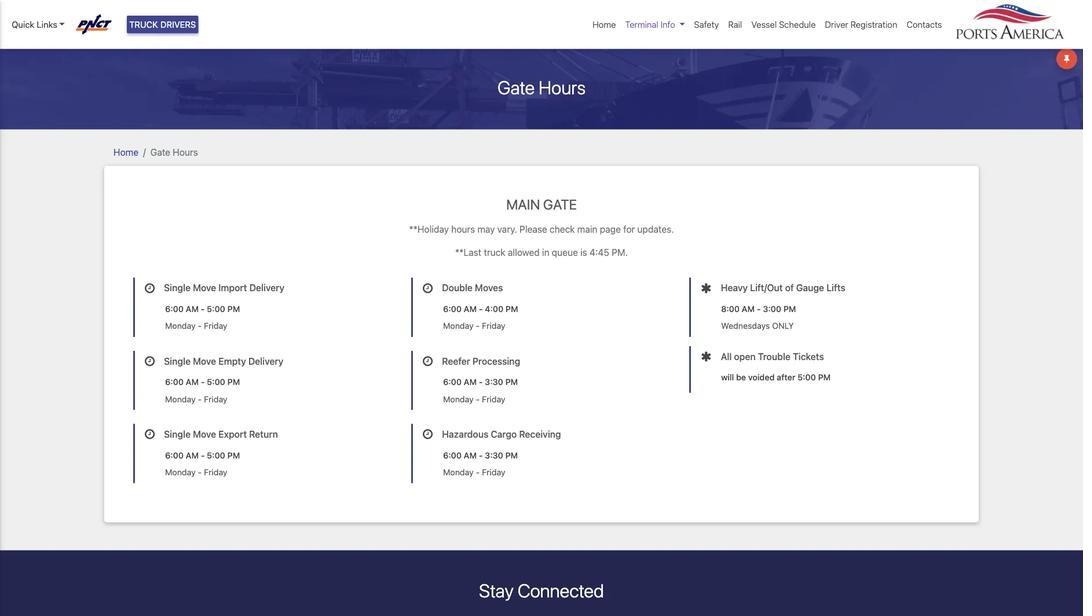 Task type: vqa. For each thing, say whether or not it's contained in the screenshot.
the updates. at the top of the page
yes



Task type: describe. For each thing, give the bounding box(es) containing it.
monday for single move export return
[[165, 467, 196, 477]]

pm for single move export return
[[227, 450, 240, 460]]

contacts
[[907, 19, 942, 30]]

1 horizontal spatial gate hours
[[498, 76, 586, 98]]

4:45
[[590, 247, 609, 258]]

rail
[[728, 19, 742, 30]]

will be voided after 5:00 pm
[[721, 372, 831, 382]]

monday - friday for double moves
[[443, 321, 505, 331]]

monday - friday for reefer processing
[[443, 394, 505, 404]]

be
[[736, 372, 746, 382]]

driver
[[825, 19, 849, 30]]

am for single move import delivery
[[186, 304, 199, 314]]

terminal
[[625, 19, 659, 30]]

all
[[721, 351, 732, 362]]

5:00 right after
[[798, 372, 816, 382]]

5:00 for single move export return
[[207, 450, 225, 460]]

main gate
[[506, 196, 577, 212]]

pm for reefer processing
[[505, 377, 518, 387]]

6:00 am - 5:00 pm for export
[[165, 450, 240, 460]]

drivers
[[160, 19, 196, 30]]

safety link
[[690, 13, 724, 36]]

monday for single move empty delivery
[[165, 394, 196, 404]]

6:00 am - 4:00 pm
[[443, 304, 518, 314]]

friday for single move empty delivery
[[204, 394, 227, 404]]

main
[[506, 196, 540, 212]]

safety
[[694, 19, 719, 30]]

double moves
[[442, 282, 503, 293]]

return
[[249, 429, 278, 440]]

processing
[[473, 356, 520, 367]]

monday for hazardous cargo receiving
[[443, 467, 474, 477]]

truck drivers
[[129, 19, 196, 30]]

hazardous
[[442, 429, 489, 440]]

voided
[[748, 372, 775, 382]]

links
[[37, 19, 57, 30]]

**holiday
[[409, 224, 449, 235]]

rail link
[[724, 13, 747, 36]]

hours
[[451, 224, 475, 235]]

single for single move import delivery
[[164, 282, 191, 293]]

0 horizontal spatial home link
[[114, 147, 139, 158]]

6:00 am - 5:00 pm for import
[[165, 304, 240, 314]]

hazardous cargo receiving
[[442, 429, 561, 440]]

friday for single move import delivery
[[204, 321, 227, 331]]

2 horizontal spatial gate
[[543, 196, 577, 212]]

friday for single move export return
[[204, 467, 227, 477]]

queue
[[552, 247, 578, 258]]

0 horizontal spatial hours
[[173, 147, 198, 158]]

heavy lift/out of gauge lifts
[[721, 282, 846, 293]]

stay connected
[[479, 580, 604, 602]]

double
[[442, 282, 473, 293]]

allowed
[[508, 247, 540, 258]]

driver registration link
[[821, 13, 902, 36]]

single for single move export return
[[164, 429, 191, 440]]

vessel
[[752, 19, 777, 30]]

lift/out
[[750, 282, 783, 293]]

monday for double moves
[[443, 321, 474, 331]]

8:00
[[721, 304, 740, 314]]

move for export
[[193, 429, 216, 440]]

truck drivers link
[[127, 16, 198, 33]]

receiving
[[519, 429, 561, 440]]

main
[[577, 224, 598, 235]]

**last
[[455, 247, 481, 258]]

monday for reefer processing
[[443, 394, 474, 404]]

terminal info
[[625, 19, 675, 30]]

monday - friday for single move import delivery
[[165, 321, 227, 331]]

move for import
[[193, 282, 216, 293]]

only
[[772, 321, 794, 331]]

monday - friday for single move empty delivery
[[165, 394, 227, 404]]

lifts
[[827, 282, 846, 293]]

in
[[542, 247, 550, 258]]

moves
[[475, 282, 503, 293]]

am for double moves
[[464, 304, 477, 314]]

5:00 for single move import delivery
[[207, 304, 225, 314]]

friday for reefer processing
[[482, 394, 505, 404]]

am for single move empty delivery
[[186, 377, 199, 387]]

single for single move empty delivery
[[164, 356, 191, 367]]

open
[[734, 351, 756, 362]]

pm.
[[612, 247, 628, 258]]

1 horizontal spatial gate
[[498, 76, 535, 98]]

monday - friday for hazardous cargo receiving
[[443, 467, 505, 477]]

import
[[219, 282, 247, 293]]

delivery for single move empty delivery
[[248, 356, 283, 367]]

gauge
[[796, 282, 824, 293]]

will
[[721, 372, 734, 382]]

stay
[[479, 580, 514, 602]]

wednesdays only
[[721, 321, 794, 331]]

3:30 for processing
[[485, 377, 503, 387]]

6:00 am - 3:30 pm for cargo
[[443, 450, 518, 460]]

reefer processing
[[442, 356, 520, 367]]



Task type: locate. For each thing, give the bounding box(es) containing it.
6:00 for single move import delivery
[[165, 304, 184, 314]]

0 vertical spatial delivery
[[249, 282, 284, 293]]

3 move from the top
[[193, 429, 216, 440]]

gate hours
[[498, 76, 586, 98], [150, 147, 198, 158]]

page
[[600, 224, 621, 235]]

am for reefer processing
[[464, 377, 477, 387]]

pm right 4:00 in the left of the page
[[506, 304, 518, 314]]

0 horizontal spatial gate
[[150, 147, 170, 158]]

6:00 for hazardous cargo receiving
[[443, 450, 462, 460]]

am down hazardous
[[464, 450, 477, 460]]

monday - friday down hazardous
[[443, 467, 505, 477]]

monday - friday down 6:00 am - 4:00 pm
[[443, 321, 505, 331]]

6:00 down reefer
[[443, 377, 462, 387]]

move for empty
[[193, 356, 216, 367]]

pm for single move import delivery
[[227, 304, 240, 314]]

single move export return
[[164, 429, 278, 440]]

pm down export
[[227, 450, 240, 460]]

6:00 for single move export return
[[165, 450, 184, 460]]

1 horizontal spatial home link
[[588, 13, 621, 36]]

single left export
[[164, 429, 191, 440]]

3:00
[[763, 304, 781, 314]]

0 vertical spatial 6:00 am - 5:00 pm
[[165, 304, 240, 314]]

1 vertical spatial gate
[[150, 147, 170, 158]]

move
[[193, 282, 216, 293], [193, 356, 216, 367], [193, 429, 216, 440]]

1 vertical spatial 6:00 am - 3:30 pm
[[443, 450, 518, 460]]

quick
[[12, 19, 34, 30]]

contacts link
[[902, 13, 947, 36]]

6:00 for reefer processing
[[443, 377, 462, 387]]

pm for double moves
[[506, 304, 518, 314]]

6:00 am - 5:00 pm down single move import delivery at the left top of the page
[[165, 304, 240, 314]]

pm
[[227, 304, 240, 314], [506, 304, 518, 314], [784, 304, 796, 314], [818, 372, 831, 382], [227, 377, 240, 387], [505, 377, 518, 387], [227, 450, 240, 460], [505, 450, 518, 460]]

delivery right empty
[[248, 356, 283, 367]]

friday up hazardous cargo receiving
[[482, 394, 505, 404]]

vessel schedule link
[[747, 13, 821, 36]]

6:00 down hazardous
[[443, 450, 462, 460]]

-
[[201, 304, 205, 314], [479, 304, 483, 314], [757, 304, 761, 314], [198, 321, 202, 331], [476, 321, 480, 331], [201, 377, 205, 387], [479, 377, 483, 387], [198, 394, 202, 404], [476, 394, 480, 404], [201, 450, 205, 460], [479, 450, 483, 460], [198, 467, 202, 477], [476, 467, 480, 477]]

2 3:30 from the top
[[485, 450, 503, 460]]

quick links link
[[12, 18, 65, 31]]

move left export
[[193, 429, 216, 440]]

truck
[[129, 19, 158, 30]]

am
[[186, 304, 199, 314], [464, 304, 477, 314], [742, 304, 755, 314], [186, 377, 199, 387], [464, 377, 477, 387], [186, 450, 199, 460], [464, 450, 477, 460]]

monday up single move export return
[[165, 394, 196, 404]]

2 vertical spatial 6:00 am - 5:00 pm
[[165, 450, 240, 460]]

am down reefer processing
[[464, 377, 477, 387]]

delivery for single move import delivery
[[249, 282, 284, 293]]

friday down hazardous cargo receiving
[[482, 467, 505, 477]]

0 horizontal spatial home
[[114, 147, 139, 158]]

truck
[[484, 247, 506, 258]]

monday for single move import delivery
[[165, 321, 196, 331]]

single left "import" on the top left of the page
[[164, 282, 191, 293]]

move left "import" on the top left of the page
[[193, 282, 216, 293]]

0 vertical spatial home
[[593, 19, 616, 30]]

1 vertical spatial hours
[[173, 147, 198, 158]]

0 vertical spatial home link
[[588, 13, 621, 36]]

delivery right "import" on the top left of the page
[[249, 282, 284, 293]]

am for heavy lift/out of gauge lifts
[[742, 304, 755, 314]]

monday up 'single move empty delivery'
[[165, 321, 196, 331]]

6:00 down double
[[443, 304, 462, 314]]

for
[[623, 224, 635, 235]]

pm down "processing"
[[505, 377, 518, 387]]

1 single from the top
[[164, 282, 191, 293]]

3 6:00 am - 5:00 pm from the top
[[165, 450, 240, 460]]

6:00 am - 3:30 pm for processing
[[443, 377, 518, 387]]

3:30
[[485, 377, 503, 387], [485, 450, 503, 460]]

1 vertical spatial delivery
[[248, 356, 283, 367]]

6:00 am - 3:30 pm
[[443, 377, 518, 387], [443, 450, 518, 460]]

tickets
[[793, 351, 824, 362]]

pm down cargo
[[505, 450, 518, 460]]

friday for double moves
[[482, 321, 505, 331]]

monday down single move export return
[[165, 467, 196, 477]]

all open trouble tickets
[[721, 351, 824, 362]]

1 6:00 am - 3:30 pm from the top
[[443, 377, 518, 387]]

am down 'single move empty delivery'
[[186, 377, 199, 387]]

0 horizontal spatial gate hours
[[150, 147, 198, 158]]

1 3:30 from the top
[[485, 377, 503, 387]]

friday up single move export return
[[204, 394, 227, 404]]

monday down hazardous
[[443, 467, 474, 477]]

monday - friday up 'single move empty delivery'
[[165, 321, 227, 331]]

vary.
[[497, 224, 517, 235]]

6:00 am - 5:00 pm for empty
[[165, 377, 240, 387]]

empty
[[219, 356, 246, 367]]

schedule
[[779, 19, 816, 30]]

3:30 for cargo
[[485, 450, 503, 460]]

3 single from the top
[[164, 429, 191, 440]]

8:00 am - 3:00 pm
[[721, 304, 796, 314]]

1 6:00 am - 5:00 pm from the top
[[165, 304, 240, 314]]

trouble
[[758, 351, 791, 362]]

1 move from the top
[[193, 282, 216, 293]]

0 vertical spatial single
[[164, 282, 191, 293]]

6:00 am - 5:00 pm down 'single move empty delivery'
[[165, 377, 240, 387]]

monday - friday down single move export return
[[165, 467, 227, 477]]

vessel schedule
[[752, 19, 816, 30]]

1 horizontal spatial hours
[[539, 76, 586, 98]]

pm for heavy lift/out of gauge lifts
[[784, 304, 796, 314]]

after
[[777, 372, 796, 382]]

of
[[785, 282, 794, 293]]

0 vertical spatial hours
[[539, 76, 586, 98]]

1 horizontal spatial home
[[593, 19, 616, 30]]

5:00 down 'single move empty delivery'
[[207, 377, 225, 387]]

reefer
[[442, 356, 470, 367]]

monday - friday up single move export return
[[165, 394, 227, 404]]

2 single from the top
[[164, 356, 191, 367]]

0 vertical spatial 3:30
[[485, 377, 503, 387]]

am up the wednesdays
[[742, 304, 755, 314]]

5:00 for single move empty delivery
[[207, 377, 225, 387]]

check
[[550, 224, 575, 235]]

2 vertical spatial gate
[[543, 196, 577, 212]]

home inside home link
[[593, 19, 616, 30]]

6:00 am - 3:30 pm down reefer processing
[[443, 377, 518, 387]]

am down single move import delivery at the left top of the page
[[186, 304, 199, 314]]

4:00
[[485, 304, 504, 314]]

delivery
[[249, 282, 284, 293], [248, 356, 283, 367]]

3:30 down hazardous cargo receiving
[[485, 450, 503, 460]]

friday down single move export return
[[204, 467, 227, 477]]

monday
[[165, 321, 196, 331], [443, 321, 474, 331], [165, 394, 196, 404], [443, 394, 474, 404], [165, 467, 196, 477], [443, 467, 474, 477]]

6:00 am - 3:30 pm down hazardous
[[443, 450, 518, 460]]

registration
[[851, 19, 898, 30]]

1 vertical spatial 3:30
[[485, 450, 503, 460]]

connected
[[518, 580, 604, 602]]

wednesdays
[[721, 321, 770, 331]]

1 vertical spatial 6:00 am - 5:00 pm
[[165, 377, 240, 387]]

3:30 down "processing"
[[485, 377, 503, 387]]

5:00 down single move export return
[[207, 450, 225, 460]]

**last truck allowed in queue is 4:45 pm.
[[455, 247, 628, 258]]

2 vertical spatial move
[[193, 429, 216, 440]]

info
[[661, 19, 675, 30]]

1 vertical spatial single
[[164, 356, 191, 367]]

friday up 'single move empty delivery'
[[204, 321, 227, 331]]

1 vertical spatial home
[[114, 147, 139, 158]]

pm for single move empty delivery
[[227, 377, 240, 387]]

home link
[[588, 13, 621, 36], [114, 147, 139, 158]]

1 vertical spatial home link
[[114, 147, 139, 158]]

2 6:00 am - 5:00 pm from the top
[[165, 377, 240, 387]]

move left empty
[[193, 356, 216, 367]]

**holiday hours may vary. please check main page for updates.
[[409, 224, 674, 235]]

0 vertical spatial gate
[[498, 76, 535, 98]]

5:00 down single move import delivery at the left top of the page
[[207, 304, 225, 314]]

single move empty delivery
[[164, 356, 283, 367]]

please
[[520, 224, 547, 235]]

am for hazardous cargo receiving
[[464, 450, 477, 460]]

am for single move export return
[[186, 450, 199, 460]]

6:00 down 'single move empty delivery'
[[165, 377, 184, 387]]

0 vertical spatial 6:00 am - 3:30 pm
[[443, 377, 518, 387]]

friday for hazardous cargo receiving
[[482, 467, 505, 477]]

6:00 down single move export return
[[165, 450, 184, 460]]

monday down 6:00 am - 4:00 pm
[[443, 321, 474, 331]]

may
[[478, 224, 495, 235]]

monday - friday for single move export return
[[165, 467, 227, 477]]

1 vertical spatial gate hours
[[150, 147, 198, 158]]

single
[[164, 282, 191, 293], [164, 356, 191, 367], [164, 429, 191, 440]]

is
[[581, 247, 587, 258]]

monday - friday
[[165, 321, 227, 331], [443, 321, 505, 331], [165, 394, 227, 404], [443, 394, 505, 404], [165, 467, 227, 477], [443, 467, 505, 477]]

monday - friday up hazardous
[[443, 394, 505, 404]]

1 vertical spatial move
[[193, 356, 216, 367]]

heavy
[[721, 282, 748, 293]]

export
[[219, 429, 247, 440]]

pm down empty
[[227, 377, 240, 387]]

monday up hazardous
[[443, 394, 474, 404]]

2 move from the top
[[193, 356, 216, 367]]

hours
[[539, 76, 586, 98], [173, 147, 198, 158]]

pm right 3:00
[[784, 304, 796, 314]]

6:00 down single move import delivery at the left top of the page
[[165, 304, 184, 314]]

6:00 am - 5:00 pm
[[165, 304, 240, 314], [165, 377, 240, 387], [165, 450, 240, 460]]

single left empty
[[164, 356, 191, 367]]

terminal info link
[[621, 13, 690, 36]]

2 vertical spatial single
[[164, 429, 191, 440]]

2 6:00 am - 3:30 pm from the top
[[443, 450, 518, 460]]

pm down the tickets
[[818, 372, 831, 382]]

6:00 for double moves
[[443, 304, 462, 314]]

friday
[[204, 321, 227, 331], [482, 321, 505, 331], [204, 394, 227, 404], [482, 394, 505, 404], [204, 467, 227, 477], [482, 467, 505, 477]]

am down single move export return
[[186, 450, 199, 460]]

friday down 4:00 in the left of the page
[[482, 321, 505, 331]]

0 vertical spatial move
[[193, 282, 216, 293]]

0 vertical spatial gate hours
[[498, 76, 586, 98]]

6:00 am - 5:00 pm down single move export return
[[165, 450, 240, 460]]

cargo
[[491, 429, 517, 440]]

6:00 for single move empty delivery
[[165, 377, 184, 387]]

single move import delivery
[[164, 282, 284, 293]]

am down 'double moves'
[[464, 304, 477, 314]]

pm for hazardous cargo receiving
[[505, 450, 518, 460]]

driver registration
[[825, 19, 898, 30]]

quick links
[[12, 19, 57, 30]]

pm down "import" on the top left of the page
[[227, 304, 240, 314]]

updates.
[[637, 224, 674, 235]]



